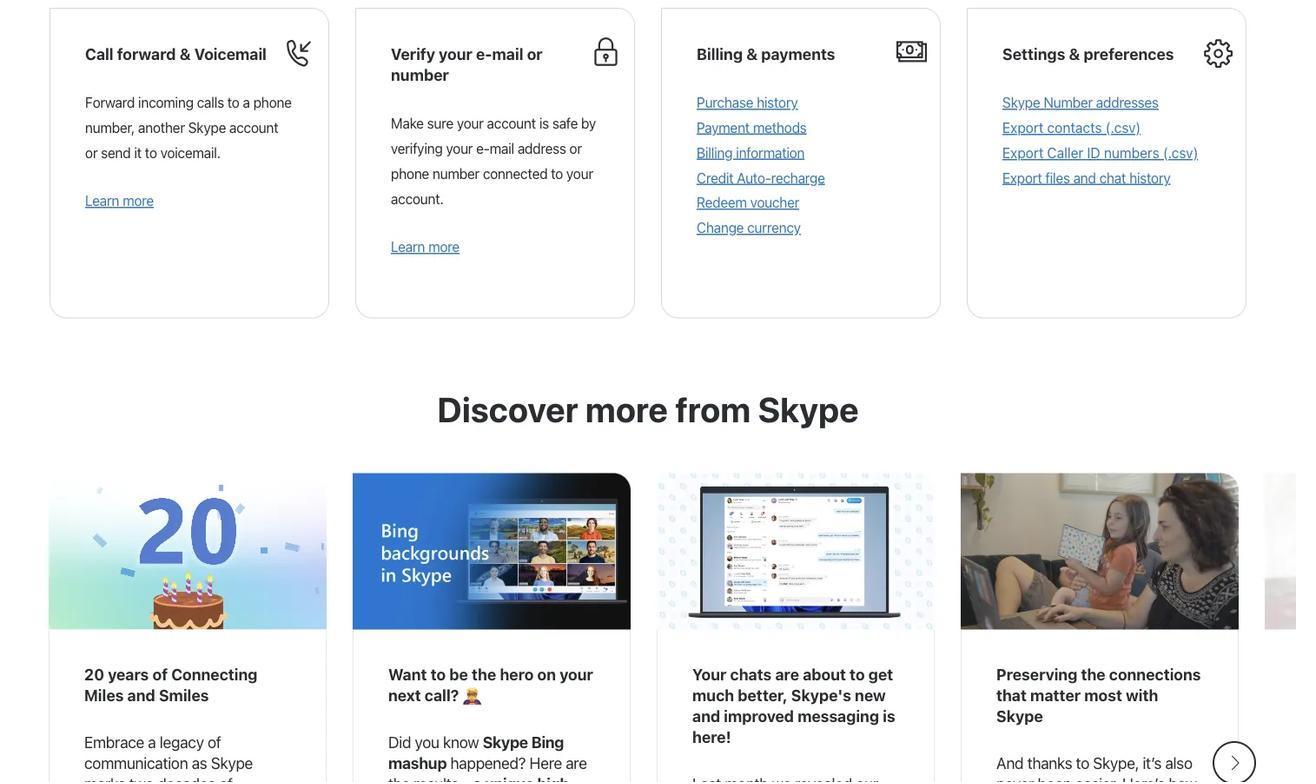 Task type: describe. For each thing, give the bounding box(es) containing it.
billing & payments region
[[697, 22, 927, 241]]


[[1203, 37, 1233, 68]]

of inside embrace a legacy of communication as skype marks two decades
[[208, 733, 221, 752]]

and for much
[[693, 707, 721, 726]]

2 horizontal spatial more
[[586, 389, 668, 430]]

& for 
[[1070, 45, 1081, 63]]

currency
[[748, 220, 801, 236]]

skype,
[[1094, 754, 1140, 773]]

purchase history payment methods billing information credit auto-recharge redeem voucher change currency
[[697, 95, 825, 236]]

number inside make sure your account is safe by verifying your e-mail address or phone number connected to your account.
[[433, 166, 480, 182]]

call?
[[425, 686, 459, 705]]

phone inside make sure your account is safe by verifying your e-mail address or phone number connected to your account.
[[391, 166, 429, 182]]

export contacts (.csv) button
[[1003, 120, 1141, 137]]

🦸
[[463, 686, 478, 705]]

voucher
[[751, 195, 800, 211]]

address
[[518, 141, 566, 157]]

make sure your account is safe by verifying your e-mail address or phone number connected to your account.
[[391, 116, 596, 207]]

id
[[1088, 145, 1101, 162]]

20 years of connecting miles and smiles
[[84, 666, 258, 705]]

picture of skype modern message chat with side bar. image
[[657, 473, 935, 630]]

number
[[1044, 95, 1093, 111]]

on
[[538, 666, 556, 684]]

bing
[[532, 733, 564, 752]]

happened? here are the results -
[[389, 754, 587, 782]]

and
[[997, 754, 1024, 773]]

export contacts (.csv) export caller id numbers (.csv) export files and chat history
[[1003, 120, 1199, 187]]

auto-
[[737, 170, 772, 186]]

sure
[[427, 116, 454, 132]]

caller
[[1048, 145, 1084, 162]]

new
[[855, 686, 886, 705]]

change currency link
[[697, 220, 801, 236]]

about
[[803, 666, 847, 684]]

with
[[1126, 686, 1159, 705]]

learn more link for 
[[391, 239, 460, 255]]

a inside "forward incoming calls to a phone number, another skype account or send it to voicemail."
[[243, 95, 250, 111]]

chats
[[731, 666, 772, 684]]

to inside the and thanks to skype, it's also never been easier. here's ho
[[1077, 754, 1090, 773]]

years
[[108, 666, 149, 684]]

learn for 
[[85, 193, 119, 209]]

discover more from skype
[[437, 389, 859, 430]]

recharge
[[772, 170, 825, 186]]

phone inside "forward incoming calls to a phone number, another skype account or send it to voicemail."
[[253, 95, 292, 111]]

account inside "forward incoming calls to a phone number, another skype account or send it to voicemail."
[[229, 120, 278, 136]]

mail inside verify your e-mail or number
[[492, 45, 524, 63]]

be
[[450, 666, 468, 684]]

that
[[997, 686, 1027, 705]]


[[285, 37, 316, 68]]

to inside make sure your account is safe by verifying your e-mail address or phone number connected to your account.
[[551, 166, 563, 182]]

did
[[389, 733, 411, 752]]

learn more for 
[[391, 239, 460, 255]]

preserving
[[997, 666, 1078, 684]]

forward incoming calls to a phone number, another skype account or send it to voicemail.
[[85, 95, 292, 161]]

forward
[[117, 45, 176, 63]]

your down sure
[[446, 141, 473, 157]]

credit auto-recharge link
[[697, 170, 825, 186]]

mashup
[[389, 754, 447, 773]]

here!
[[693, 728, 732, 747]]

better,
[[738, 686, 788, 705]]

the inside preserving the connections that matter most with skype
[[1082, 666, 1106, 684]]

connected
[[483, 166, 548, 182]]

history inside the purchase history payment methods billing information credit auto-recharge redeem voucher change currency
[[757, 95, 798, 111]]

thanks
[[1028, 754, 1073, 773]]

know
[[443, 733, 479, 752]]

messaging
[[798, 707, 880, 726]]

​want to be the hero on your next call? 🦸
[[389, 666, 594, 705]]

files
[[1046, 170, 1071, 187]]

to inside "​want to be the hero on your next call? 🦸"
[[431, 666, 446, 684]]

skype inside "forward incoming calls to a phone number, another skype account or send it to voicemail."
[[188, 120, 226, 136]]

2 export from the top
[[1003, 145, 1044, 162]]

learn for 
[[391, 239, 425, 255]]

call forward & voicemail
[[85, 45, 267, 63]]

contacts
[[1048, 120, 1103, 137]]

methods
[[753, 120, 807, 136]]

send
[[101, 145, 131, 161]]

your right sure
[[457, 116, 484, 132]]

verify
[[391, 45, 435, 63]]

connections
[[1110, 666, 1202, 684]]

it's
[[1143, 754, 1162, 773]]

to inside your chats are about to get much better, skype's new and improved messaging is here!
[[850, 666, 865, 684]]

billing inside the purchase history payment methods billing information credit auto-recharge redeem voucher change currency
[[697, 145, 733, 161]]

did you know
[[389, 733, 483, 752]]

verifying
[[391, 141, 443, 157]]

family calling grandfather to stay connected. image
[[961, 473, 1239, 630]]

your
[[693, 666, 727, 684]]

change
[[697, 220, 744, 236]]

your down by
[[567, 166, 593, 182]]

mail inside make sure your account is safe by verifying your e-mail address or phone number connected to your account.
[[490, 141, 514, 157]]

to right it
[[145, 145, 157, 161]]

as
[[192, 754, 207, 773]]

picture of skype logo and cake celebrating 20 years of skype image
[[49, 473, 327, 630]]

settings
[[1003, 45, 1066, 63]]

your chats are about to get much better, skype's new and improved messaging is here!
[[693, 666, 896, 747]]

& for 
[[747, 45, 758, 63]]

history inside export contacts (.csv) export caller id numbers (.csv) export files and chat history
[[1130, 170, 1171, 187]]

safe
[[553, 116, 578, 132]]

export files and chat history link
[[1003, 170, 1171, 187]]

e- inside verify your e-mail or number
[[476, 45, 492, 63]]

skype inside skype bing mashup
[[483, 733, 528, 752]]

e- inside make sure your account is safe by verifying your e-mail address or phone number connected to your account.
[[476, 141, 490, 157]]

more for 
[[123, 193, 154, 209]]

billing information link
[[697, 145, 805, 161]]

and for numbers
[[1074, 170, 1097, 187]]

your inside verify your e-mail or number
[[439, 45, 473, 63]]

information
[[736, 145, 805, 161]]

verify your e-mail or number
[[391, 45, 543, 84]]

hero
[[500, 666, 534, 684]]

been
[[1038, 775, 1072, 782]]

credit
[[697, 170, 734, 186]]

it
[[134, 145, 142, 161]]

numbers
[[1105, 145, 1160, 162]]



Task type: locate. For each thing, give the bounding box(es) containing it.
more
[[123, 193, 154, 209], [429, 239, 460, 255], [586, 389, 668, 430]]

learn more down send
[[85, 193, 154, 209]]

to right the calls
[[227, 95, 240, 111]]

0 horizontal spatial the
[[389, 775, 410, 782]]

0 horizontal spatial and
[[127, 686, 155, 705]]

1 horizontal spatial and
[[693, 707, 721, 726]]

two
[[129, 775, 154, 782]]


[[897, 37, 927, 68]]

voicemail.
[[160, 145, 221, 161]]

1 vertical spatial export
[[1003, 145, 1044, 162]]

decades
[[158, 775, 215, 782]]

1 vertical spatial history
[[1130, 170, 1171, 187]]

of right legacy
[[208, 733, 221, 752]]

1 horizontal spatial or
[[527, 45, 543, 63]]

1 vertical spatial e-
[[476, 141, 490, 157]]

export
[[1003, 120, 1044, 137], [1003, 145, 1044, 162], [1003, 170, 1043, 187]]

0 horizontal spatial are
[[566, 754, 587, 773]]

picture of skype light stage call in progress with bing backgrounds and text bing backgrounds in skype. image
[[353, 473, 631, 630]]

redeem
[[697, 195, 747, 211]]

& left payments
[[747, 45, 758, 63]]

& inside region
[[747, 45, 758, 63]]

communication
[[84, 754, 188, 773]]

history up methods
[[757, 95, 798, 111]]

are up better,
[[776, 666, 800, 684]]

20
[[84, 666, 104, 684]]

or down safe
[[570, 141, 582, 157]]

the down mashup
[[389, 775, 410, 782]]

0 vertical spatial are
[[776, 666, 800, 684]]

number down verify
[[391, 66, 449, 84]]

2 horizontal spatial and
[[1074, 170, 1097, 187]]

the up 🦸
[[472, 666, 497, 684]]

and inside '20 years of connecting miles and smiles'
[[127, 686, 155, 705]]

1 vertical spatial mail
[[490, 141, 514, 157]]

your inside "​want to be the hero on your next call? 🦸"
[[560, 666, 594, 684]]

of inside '20 years of connecting miles and smiles'
[[152, 666, 168, 684]]

forward
[[85, 95, 135, 111]]

a inside embrace a legacy of communication as skype marks two decades
[[148, 733, 156, 752]]

1 horizontal spatial &
[[747, 45, 758, 63]]

by
[[581, 116, 596, 132]]

purchase
[[697, 95, 754, 111]]

call
[[85, 45, 114, 63]]

0 vertical spatial billing
[[697, 45, 743, 63]]

number
[[391, 66, 449, 84], [433, 166, 480, 182]]

the inside "​want to be the hero on your next call? 🦸"
[[472, 666, 497, 684]]

1 vertical spatial of
[[208, 733, 221, 752]]

export caller id numbers (.csv) button
[[1003, 145, 1199, 162]]

and down id
[[1074, 170, 1097, 187]]

2 horizontal spatial or
[[570, 141, 582, 157]]

1 horizontal spatial of
[[208, 733, 221, 752]]

phone down 
[[253, 95, 292, 111]]

or inside make sure your account is safe by verifying your e-mail address or phone number connected to your account.
[[570, 141, 582, 157]]

account up 'address'
[[487, 116, 536, 132]]

billing up the credit
[[697, 145, 733, 161]]

next
[[389, 686, 421, 705]]

is left safe
[[540, 116, 549, 132]]

0 vertical spatial more
[[123, 193, 154, 209]]

0 vertical spatial e-
[[476, 45, 492, 63]]

1 horizontal spatial learn more
[[391, 239, 460, 255]]

and
[[1074, 170, 1097, 187], [127, 686, 155, 705], [693, 707, 721, 726]]

also
[[1166, 754, 1193, 773]]

mail
[[492, 45, 524, 63], [490, 141, 514, 157]]

2 horizontal spatial &
[[1070, 45, 1081, 63]]

learn
[[85, 193, 119, 209], [391, 239, 425, 255]]

e- right verify
[[476, 45, 492, 63]]

0 horizontal spatial history
[[757, 95, 798, 111]]

1 horizontal spatial history
[[1130, 170, 1171, 187]]

skype
[[1003, 95, 1041, 111], [188, 120, 226, 136], [758, 389, 859, 430], [997, 707, 1044, 726], [483, 733, 528, 752], [211, 754, 253, 773]]

more left from
[[586, 389, 668, 430]]

0 vertical spatial a
[[243, 95, 250, 111]]

1 & from the left
[[180, 45, 191, 63]]

0 horizontal spatial account
[[229, 120, 278, 136]]

are right "here"
[[566, 754, 587, 773]]

1 vertical spatial billing
[[697, 145, 733, 161]]

and inside export contacts (.csv) export caller id numbers (.csv) export files and chat history
[[1074, 170, 1097, 187]]

2 & from the left
[[747, 45, 758, 63]]

payment methods link
[[697, 120, 807, 136]]

0 horizontal spatial learn more link
[[85, 193, 154, 209]]

1 billing from the top
[[697, 45, 743, 63]]

settings & preferences region
[[1003, 22, 1233, 191]]

discover
[[437, 389, 579, 430]]

1 horizontal spatial more
[[429, 239, 460, 255]]

​want
[[389, 666, 427, 684]]

improved
[[724, 707, 795, 726]]

chat
[[1100, 170, 1127, 187]]

the
[[472, 666, 497, 684], [1082, 666, 1106, 684], [389, 775, 410, 782]]

1 vertical spatial is
[[883, 707, 896, 726]]

skype bing mashup
[[389, 733, 564, 773]]

of up smiles
[[152, 666, 168, 684]]

0 vertical spatial (.csv)
[[1106, 120, 1141, 137]]

you
[[415, 733, 440, 752]]

learn down account.
[[391, 239, 425, 255]]

1 horizontal spatial learn more link
[[391, 239, 460, 255]]

1 vertical spatial learn more
[[391, 239, 460, 255]]

learn more link for 
[[85, 193, 154, 209]]

1 horizontal spatial the
[[472, 666, 497, 684]]

billing
[[697, 45, 743, 63], [697, 145, 733, 161]]

a
[[243, 95, 250, 111], [148, 733, 156, 752]]

1 export from the top
[[1003, 120, 1044, 137]]

0 vertical spatial phone
[[253, 95, 292, 111]]

are inside your chats are about to get much better, skype's new and improved messaging is here!
[[776, 666, 800, 684]]

payments
[[762, 45, 836, 63]]

are for here
[[566, 754, 587, 773]]

(.csv) down addresses
[[1106, 120, 1141, 137]]

e- up connected
[[476, 141, 490, 157]]

0 horizontal spatial or
[[85, 145, 98, 161]]

0 vertical spatial is
[[540, 116, 549, 132]]

preferences
[[1084, 45, 1175, 63]]

make
[[391, 116, 424, 132]]

is down the new on the bottom of the page
[[883, 707, 896, 726]]

is inside make sure your account is safe by verifying your e-mail address or phone number connected to your account.
[[540, 116, 549, 132]]

1 vertical spatial learn
[[391, 239, 425, 255]]

1 vertical spatial number
[[433, 166, 480, 182]]

much
[[693, 686, 735, 705]]

0 vertical spatial learn more
[[85, 193, 154, 209]]

your right verify
[[439, 45, 473, 63]]

0 vertical spatial of
[[152, 666, 168, 684]]

more down account.
[[429, 239, 460, 255]]

-
[[463, 775, 469, 782]]

to up easier.
[[1077, 754, 1090, 773]]

or inside "forward incoming calls to a phone number, another skype account or send it to voicemail."
[[85, 145, 98, 161]]

or left send
[[85, 145, 98, 161]]


[[591, 37, 621, 68]]

1 horizontal spatial a
[[243, 95, 250, 111]]

1 horizontal spatial is
[[883, 707, 896, 726]]

1 vertical spatial (.csv)
[[1164, 145, 1199, 162]]

0 horizontal spatial learn more
[[85, 193, 154, 209]]

phone down "verifying"
[[391, 166, 429, 182]]

your right on
[[560, 666, 594, 684]]

and inside your chats are about to get much better, skype's new and improved messaging is here!
[[693, 707, 721, 726]]

incoming
[[138, 95, 194, 111]]

2 horizontal spatial the
[[1082, 666, 1106, 684]]

more down it
[[123, 193, 154, 209]]

skype inside preserving the connections that matter most with skype
[[997, 707, 1044, 726]]

3 export from the top
[[1003, 170, 1043, 187]]

history down numbers
[[1130, 170, 1171, 187]]

1 horizontal spatial learn
[[391, 239, 425, 255]]

a up communication
[[148, 733, 156, 752]]

0 vertical spatial and
[[1074, 170, 1097, 187]]

learn down send
[[85, 193, 119, 209]]

the inside happened? here are the results -
[[389, 775, 410, 782]]

export left caller
[[1003, 145, 1044, 162]]

learn more link
[[85, 193, 154, 209], [391, 239, 460, 255]]

0 vertical spatial history
[[757, 95, 798, 111]]

happened?
[[451, 754, 526, 773]]

to left be in the bottom left of the page
[[431, 666, 446, 684]]

1 horizontal spatial are
[[776, 666, 800, 684]]

1 horizontal spatial phone
[[391, 166, 429, 182]]

or inside verify your e-mail or number
[[527, 45, 543, 63]]

learn more
[[85, 193, 154, 209], [391, 239, 460, 255]]

learn more link down account.
[[391, 239, 460, 255]]

a right the calls
[[243, 95, 250, 111]]

(.csv) right numbers
[[1164, 145, 1199, 162]]

2 vertical spatial and
[[693, 707, 721, 726]]

embrace a legacy of communication as skype marks two decades 
[[84, 733, 287, 782]]

0 vertical spatial number
[[391, 66, 449, 84]]

and up the here!
[[693, 707, 721, 726]]

to down 'address'
[[551, 166, 563, 182]]

never
[[997, 775, 1035, 782]]

or
[[527, 45, 543, 63], [570, 141, 582, 157], [85, 145, 98, 161]]

are
[[776, 666, 800, 684], [566, 754, 587, 773]]

skype's
[[792, 686, 852, 705]]

1 vertical spatial are
[[566, 754, 587, 773]]

settings & preferences
[[1003, 45, 1175, 63]]

0 horizontal spatial &
[[180, 45, 191, 63]]

here
[[530, 754, 562, 773]]

account inside make sure your account is safe by verifying your e-mail address or phone number connected to your account.
[[487, 116, 536, 132]]

learn more link down send
[[85, 193, 154, 209]]

number,
[[85, 120, 135, 136]]

1 horizontal spatial (.csv)
[[1164, 145, 1199, 162]]

export left files
[[1003, 170, 1043, 187]]

the up most
[[1082, 666, 1106, 684]]

0 horizontal spatial (.csv)
[[1106, 120, 1141, 137]]

export left contacts
[[1003, 120, 1044, 137]]

account.
[[391, 191, 444, 207]]

0 horizontal spatial is
[[540, 116, 549, 132]]

account down voicemail
[[229, 120, 278, 136]]

0 horizontal spatial of
[[152, 666, 168, 684]]

billing up purchase
[[697, 45, 743, 63]]

are for chats
[[776, 666, 800, 684]]

& inside region
[[1070, 45, 1081, 63]]

0 horizontal spatial learn
[[85, 193, 119, 209]]

0 vertical spatial learn more link
[[85, 193, 154, 209]]

the for are
[[389, 775, 410, 782]]

number inside verify your e-mail or number
[[391, 66, 449, 84]]

learn more down account.
[[391, 239, 460, 255]]

1 vertical spatial more
[[429, 239, 460, 255]]

preserving the connections that matter most with skype
[[997, 666, 1202, 726]]

2 vertical spatial export
[[1003, 170, 1043, 187]]

here's
[[1123, 775, 1166, 782]]

0 vertical spatial learn
[[85, 193, 119, 209]]

of
[[152, 666, 168, 684], [208, 733, 221, 752]]

more for 
[[429, 239, 460, 255]]

1 vertical spatial learn more link
[[391, 239, 460, 255]]

payment
[[697, 120, 750, 136]]

most
[[1085, 686, 1123, 705]]

legacy
[[160, 733, 204, 752]]

2 billing from the top
[[697, 145, 733, 161]]

calls
[[197, 95, 224, 111]]

another
[[138, 120, 185, 136]]

are inside happened? here are the results -
[[566, 754, 587, 773]]

1 vertical spatial phone
[[391, 166, 429, 182]]

embrace
[[84, 733, 144, 752]]

0 horizontal spatial a
[[148, 733, 156, 752]]

1 horizontal spatial account
[[487, 116, 536, 132]]

or left the 
[[527, 45, 543, 63]]

2 vertical spatial more
[[586, 389, 668, 430]]

is inside your chats are about to get much better, skype's new and improved messaging is here!
[[883, 707, 896, 726]]

skype inside embrace a legacy of communication as skype marks two decades
[[211, 754, 253, 773]]

history
[[757, 95, 798, 111], [1130, 170, 1171, 187]]

& right settings
[[1070, 45, 1081, 63]]

miles
[[84, 686, 124, 705]]

0 horizontal spatial more
[[123, 193, 154, 209]]

skype inside the settings & preferences region
[[1003, 95, 1041, 111]]

0 vertical spatial mail
[[492, 45, 524, 63]]

number up account.
[[433, 166, 480, 182]]

the for be
[[472, 666, 497, 684]]

1 vertical spatial and
[[127, 686, 155, 705]]

billing & payments
[[697, 45, 836, 63]]

0 vertical spatial export
[[1003, 120, 1044, 137]]

3 & from the left
[[1070, 45, 1081, 63]]

1 vertical spatial a
[[148, 733, 156, 752]]

connecting
[[171, 666, 258, 684]]

0 horizontal spatial phone
[[253, 95, 292, 111]]

to left get
[[850, 666, 865, 684]]

learn more for 
[[85, 193, 154, 209]]

phone
[[253, 95, 292, 111], [391, 166, 429, 182]]

& right forward
[[180, 45, 191, 63]]

and down years
[[127, 686, 155, 705]]



Task type: vqa. For each thing, say whether or not it's contained in the screenshot.
'Been'
yes



